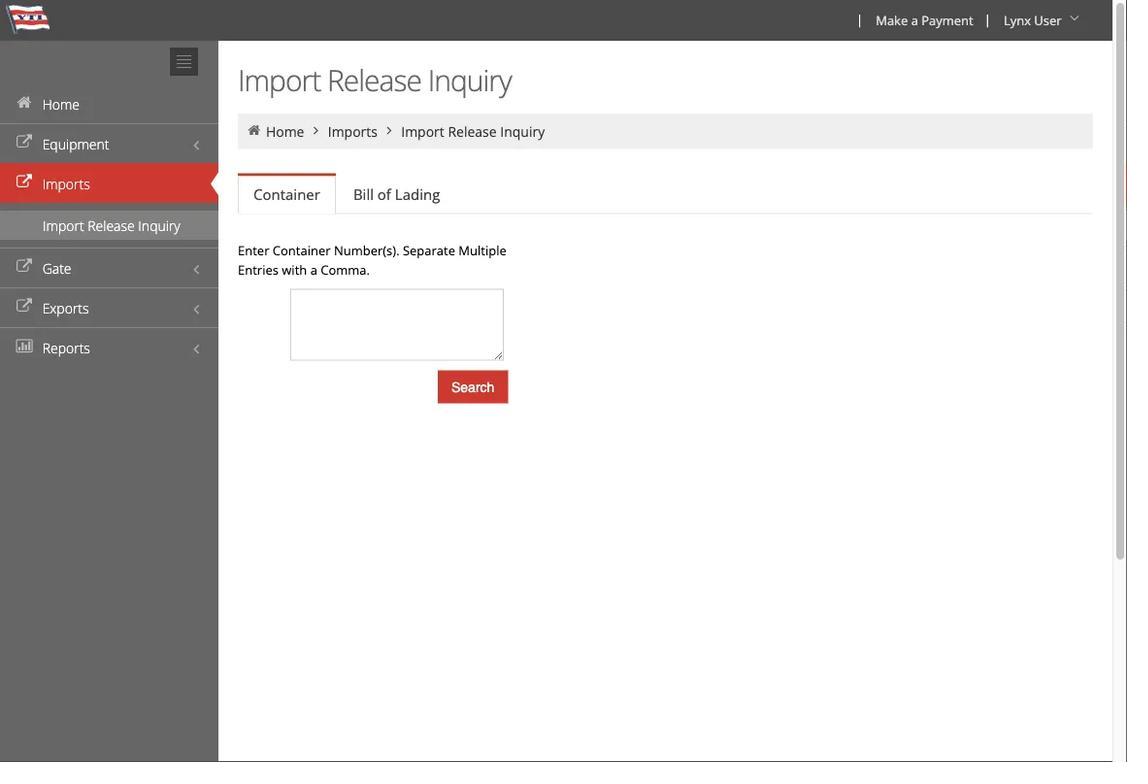 Task type: vqa. For each thing, say whether or not it's contained in the screenshot.
angle right icon to the right
yes



Task type: locate. For each thing, give the bounding box(es) containing it.
exports link
[[0, 287, 218, 327]]

user
[[1034, 11, 1062, 29]]

angle down image
[[1065, 11, 1084, 25]]

imports down equipment
[[42, 174, 90, 193]]

1 vertical spatial home image
[[246, 124, 263, 137]]

home link up equipment
[[0, 83, 218, 123]]

import up gate
[[43, 216, 84, 234]]

| left make
[[856, 11, 863, 28]]

1 vertical spatial imports link
[[0, 163, 218, 203]]

of
[[378, 184, 391, 204]]

a right make
[[911, 11, 918, 29]]

1 vertical spatial external link image
[[15, 260, 34, 273]]

| left lynx
[[984, 11, 991, 28]]

import release inquiry for the top import release inquiry link
[[401, 122, 545, 140]]

0 horizontal spatial import release inquiry link
[[0, 211, 218, 240]]

a right 'with'
[[310, 261, 317, 278]]

0 vertical spatial import release inquiry link
[[401, 122, 545, 140]]

multiple
[[459, 241, 507, 259]]

make a payment link
[[867, 0, 980, 41]]

2 vertical spatial import release inquiry
[[43, 216, 180, 234]]

2 vertical spatial external link image
[[15, 300, 34, 313]]

0 horizontal spatial imports link
[[0, 163, 218, 203]]

2 vertical spatial import
[[43, 216, 84, 234]]

home image
[[15, 96, 34, 109], [246, 124, 263, 137]]

2 external link image from the top
[[15, 260, 34, 273]]

1 vertical spatial import release inquiry
[[401, 122, 545, 140]]

import release inquiry right angle right icon
[[401, 122, 545, 140]]

release for bottom import release inquiry link
[[88, 216, 135, 234]]

0 horizontal spatial a
[[310, 261, 317, 278]]

import release inquiry for bottom import release inquiry link
[[43, 216, 180, 234]]

1 vertical spatial imports
[[42, 174, 90, 193]]

reports link
[[0, 327, 218, 367]]

import right angle right icon
[[401, 122, 444, 140]]

entries
[[238, 261, 279, 278]]

reports
[[42, 338, 90, 357]]

imports link right angle right image
[[328, 122, 378, 140]]

external link image up the bar chart icon at the left top
[[15, 300, 34, 313]]

angle right image
[[381, 124, 398, 137]]

import release inquiry up the "gate" link
[[43, 216, 180, 234]]

imports right angle right image
[[328, 122, 378, 140]]

0 vertical spatial imports
[[328, 122, 378, 140]]

external link image for gate
[[15, 260, 34, 273]]

1 vertical spatial inquiry
[[500, 122, 545, 140]]

0 horizontal spatial import
[[43, 216, 84, 234]]

inquiry
[[428, 60, 511, 100], [500, 122, 545, 140], [138, 216, 180, 234]]

home image up external link image
[[15, 96, 34, 109]]

home
[[42, 95, 80, 113], [266, 122, 304, 140]]

imports link
[[328, 122, 378, 140], [0, 163, 218, 203]]

make
[[876, 11, 908, 29]]

angle right image
[[308, 124, 325, 137]]

equipment link
[[0, 123, 218, 163]]

3 external link image from the top
[[15, 300, 34, 313]]

1 vertical spatial release
[[448, 122, 497, 140]]

container up enter
[[253, 184, 320, 204]]

external link image
[[15, 175, 34, 189], [15, 260, 34, 273], [15, 300, 34, 313]]

import release inquiry
[[238, 60, 511, 100], [401, 122, 545, 140], [43, 216, 180, 234]]

1 horizontal spatial import
[[238, 60, 321, 100]]

release up the "gate" link
[[88, 216, 135, 234]]

container up 'with'
[[273, 241, 331, 259]]

imports link down equipment
[[0, 163, 218, 203]]

home left angle right image
[[266, 122, 304, 140]]

0 horizontal spatial |
[[856, 11, 863, 28]]

1 horizontal spatial import release inquiry link
[[401, 122, 545, 140]]

a
[[911, 11, 918, 29], [310, 261, 317, 278]]

container inside the enter container number(s).  separate multiple entries with a comma.
[[273, 241, 331, 259]]

container
[[253, 184, 320, 204], [273, 241, 331, 259]]

import up angle right image
[[238, 60, 321, 100]]

import release inquiry link right angle right icon
[[401, 122, 545, 140]]

0 vertical spatial home image
[[15, 96, 34, 109]]

2 vertical spatial release
[[88, 216, 135, 234]]

imports
[[328, 122, 378, 140], [42, 174, 90, 193]]

release up angle right icon
[[327, 60, 421, 100]]

1 vertical spatial home
[[266, 122, 304, 140]]

1 horizontal spatial home image
[[246, 124, 263, 137]]

a inside the enter container number(s).  separate multiple entries with a comma.
[[310, 261, 317, 278]]

1 vertical spatial a
[[310, 261, 317, 278]]

1 horizontal spatial imports link
[[328, 122, 378, 140]]

import release inquiry up angle right icon
[[238, 60, 511, 100]]

1 vertical spatial container
[[273, 241, 331, 259]]

import release inquiry link up the "gate" link
[[0, 211, 218, 240]]

search button
[[438, 370, 508, 403]]

2 horizontal spatial import
[[401, 122, 444, 140]]

0 horizontal spatial release
[[88, 216, 135, 234]]

release for the top import release inquiry link
[[448, 122, 497, 140]]

|
[[856, 11, 863, 28], [984, 11, 991, 28]]

0 vertical spatial imports link
[[328, 122, 378, 140]]

home link left angle right image
[[266, 122, 304, 140]]

1 horizontal spatial |
[[984, 11, 991, 28]]

import release inquiry link
[[401, 122, 545, 140], [0, 211, 218, 240]]

0 horizontal spatial home link
[[0, 83, 218, 123]]

1 vertical spatial import
[[401, 122, 444, 140]]

1 external link image from the top
[[15, 175, 34, 189]]

2 horizontal spatial release
[[448, 122, 497, 140]]

home up equipment
[[42, 95, 80, 113]]

0 vertical spatial external link image
[[15, 175, 34, 189]]

external link image inside exports "link"
[[15, 300, 34, 313]]

import
[[238, 60, 321, 100], [401, 122, 444, 140], [43, 216, 84, 234]]

inquiry inside import release inquiry link
[[138, 216, 180, 234]]

release right angle right icon
[[448, 122, 497, 140]]

gate
[[42, 259, 71, 277]]

1 horizontal spatial a
[[911, 11, 918, 29]]

import release inquiry inside import release inquiry link
[[43, 216, 180, 234]]

release
[[327, 60, 421, 100], [448, 122, 497, 140], [88, 216, 135, 234]]

2 vertical spatial inquiry
[[138, 216, 180, 234]]

home link
[[0, 83, 218, 123], [266, 122, 304, 140]]

external link image left gate
[[15, 260, 34, 273]]

1 horizontal spatial release
[[327, 60, 421, 100]]

external link image down external link image
[[15, 175, 34, 189]]

external link image inside the "gate" link
[[15, 260, 34, 273]]

0 vertical spatial home
[[42, 95, 80, 113]]

0 horizontal spatial home
[[42, 95, 80, 113]]

0 vertical spatial import release inquiry
[[238, 60, 511, 100]]

home image left angle right image
[[246, 124, 263, 137]]

0 vertical spatial inquiry
[[428, 60, 511, 100]]

None text field
[[290, 289, 504, 361]]

0 vertical spatial release
[[327, 60, 421, 100]]

bill
[[353, 184, 374, 204]]

0 vertical spatial a
[[911, 11, 918, 29]]

0 vertical spatial import
[[238, 60, 321, 100]]



Task type: describe. For each thing, give the bounding box(es) containing it.
0 vertical spatial container
[[253, 184, 320, 204]]

1 | from the left
[[856, 11, 863, 28]]

container link
[[238, 176, 336, 214]]

0 horizontal spatial imports
[[42, 174, 90, 193]]

bill of lading link
[[338, 175, 456, 214]]

search
[[451, 379, 495, 395]]

payment
[[922, 11, 974, 29]]

comma.
[[321, 261, 370, 278]]

1 horizontal spatial home link
[[266, 122, 304, 140]]

0 horizontal spatial home image
[[15, 96, 34, 109]]

with
[[282, 261, 307, 278]]

home inside home link
[[42, 95, 80, 113]]

enter container number(s).  separate multiple entries with a comma.
[[238, 241, 507, 278]]

bar chart image
[[15, 339, 34, 353]]

lading
[[395, 184, 440, 204]]

2 | from the left
[[984, 11, 991, 28]]

inquiry for the top import release inquiry link
[[500, 122, 545, 140]]

lynx user
[[1004, 11, 1062, 29]]

lynx
[[1004, 11, 1031, 29]]

number(s).
[[334, 241, 400, 259]]

1 horizontal spatial home
[[266, 122, 304, 140]]

import for bottom import release inquiry link
[[43, 216, 84, 234]]

lynx user link
[[995, 0, 1091, 41]]

enter
[[238, 241, 269, 259]]

external link image for exports
[[15, 300, 34, 313]]

equipment
[[42, 134, 109, 153]]

external link image
[[15, 135, 34, 149]]

inquiry for bottom import release inquiry link
[[138, 216, 180, 234]]

external link image for imports
[[15, 175, 34, 189]]

bill of lading
[[353, 184, 440, 204]]

make a payment
[[876, 11, 974, 29]]

separate
[[403, 241, 455, 259]]

import for the top import release inquiry link
[[401, 122, 444, 140]]

1 vertical spatial import release inquiry link
[[0, 211, 218, 240]]

1 horizontal spatial imports
[[328, 122, 378, 140]]

exports
[[42, 299, 89, 317]]

gate link
[[0, 248, 218, 287]]



